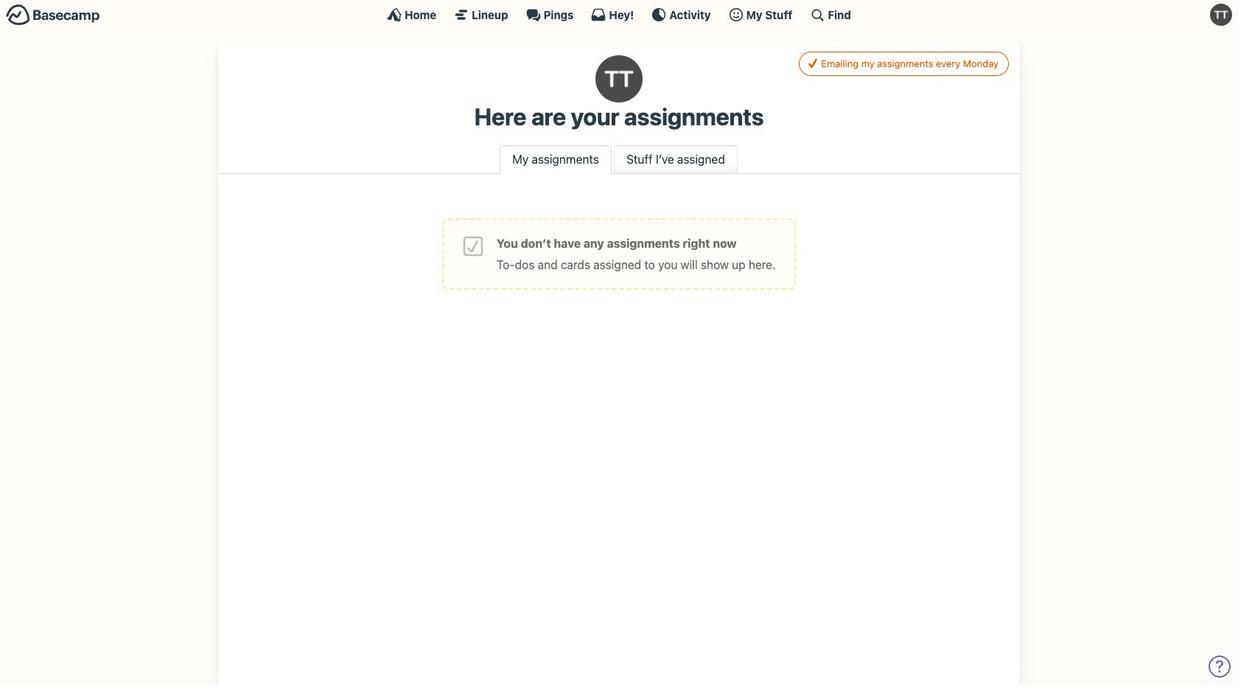 Task type: locate. For each thing, give the bounding box(es) containing it.
main element
[[0, 0, 1239, 29]]

terry turtle image
[[596, 55, 643, 103]]

keyboard shortcut: ⌘ + / image
[[811, 7, 825, 22]]

terry turtle image
[[1211, 4, 1233, 26]]



Task type: vqa. For each thing, say whether or not it's contained in the screenshot.
Terry Turtle icon
yes



Task type: describe. For each thing, give the bounding box(es) containing it.
switch accounts image
[[6, 4, 100, 27]]



